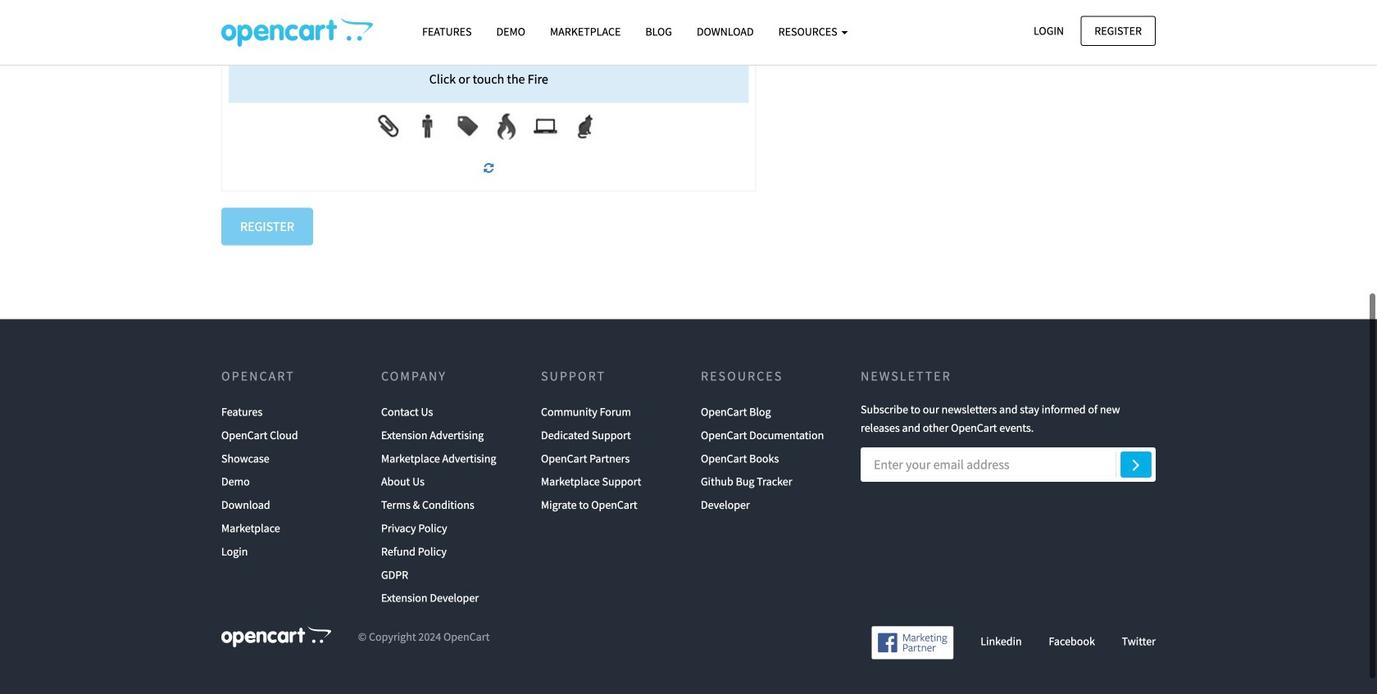 Task type: describe. For each thing, give the bounding box(es) containing it.
facebook marketing partner image
[[872, 627, 954, 660]]

refresh image
[[484, 162, 494, 174]]



Task type: vqa. For each thing, say whether or not it's contained in the screenshot.
OpenCart - Open Source Shopping Cart Solution image
no



Task type: locate. For each thing, give the bounding box(es) containing it.
opencart image
[[221, 627, 331, 648]]

Enter your email address text field
[[861, 448, 1156, 482]]

angle right image
[[1133, 455, 1140, 475]]

opencart - account register image
[[221, 17, 373, 47]]

None password field
[[221, 0, 756, 32]]



